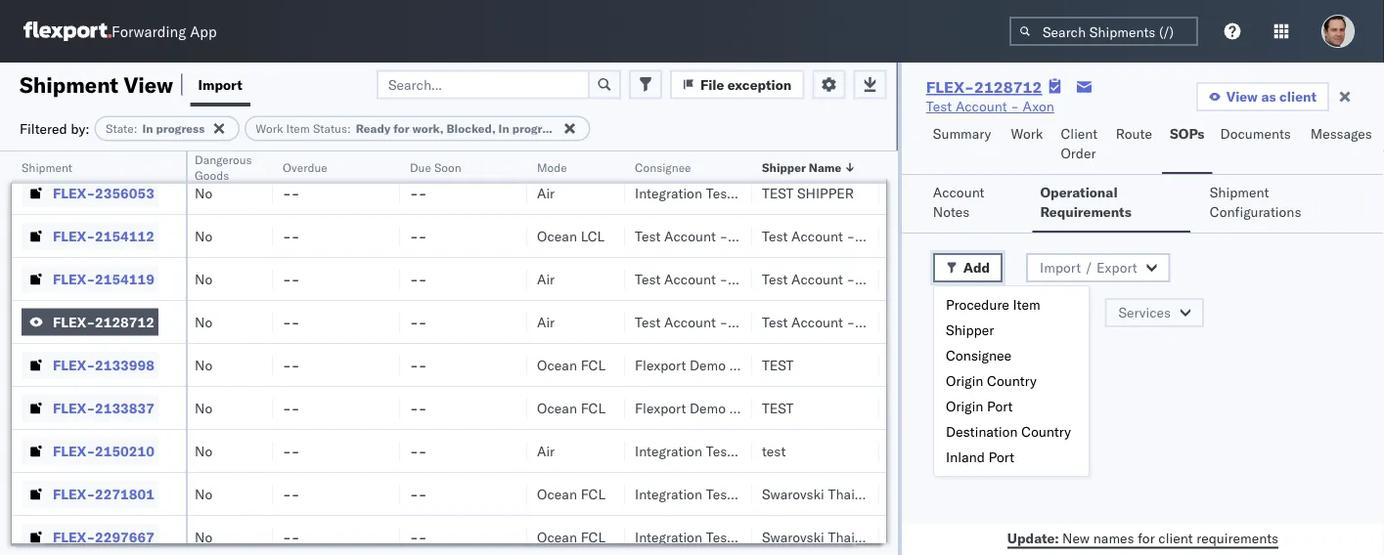 Task type: vqa. For each thing, say whether or not it's contained in the screenshot.


Task type: locate. For each thing, give the bounding box(es) containing it.
view
[[124, 71, 173, 98], [1227, 88, 1258, 105]]

2 vertical spatial integration
[[635, 443, 703, 460]]

swarovski
[[762, 486, 825, 503], [762, 529, 825, 546]]

ocean lcl
[[537, 141, 605, 159], [537, 228, 605, 245]]

0 horizontal spatial item
[[286, 121, 310, 136]]

1 shipper from the top
[[797, 141, 854, 159]]

thailand
[[828, 486, 882, 503], [828, 529, 882, 546]]

0 vertical spatial demo
[[690, 357, 726, 374]]

1 in from the left
[[142, 121, 153, 136]]

1 vertical spatial country
[[1022, 424, 1071, 441]]

1 horizontal spatial for
[[1138, 530, 1155, 547]]

in right blocked,
[[499, 121, 510, 136]]

ocean lcl for test account - axon
[[537, 228, 605, 245]]

3 resize handle column header from the left
[[377, 152, 400, 556]]

ocean fcl
[[537, 357, 606, 374], [537, 400, 606, 417], [537, 486, 606, 503], [537, 529, 606, 546]]

1 vertical spatial shipper
[[797, 184, 854, 202]]

progress
[[156, 121, 205, 136], [512, 121, 561, 136]]

1 swarovski from the top
[[762, 486, 825, 503]]

item for procedure
[[1013, 297, 1041, 314]]

on
[[803, 141, 823, 159], [803, 184, 823, 202], [803, 443, 823, 460]]

import
[[198, 76, 242, 93], [1040, 259, 1081, 276]]

ocean for 2297667
[[537, 529, 577, 546]]

due
[[410, 160, 431, 175]]

lcl down "mode" button
[[581, 228, 605, 245]]

flex- down flex-2133837 button
[[53, 443, 95, 460]]

1 resize handle column header from the left
[[162, 152, 186, 556]]

summary
[[933, 125, 992, 142]]

flex-2297667 button
[[22, 524, 158, 551]]

view left as
[[1227, 88, 1258, 105]]

air for flex-2356053
[[537, 184, 555, 202]]

work inside button
[[1011, 125, 1044, 142]]

ag for flex-2150210
[[827, 443, 846, 460]]

1 integration test account - on ag from the top
[[635, 141, 846, 159]]

lcl for integration
[[581, 141, 605, 159]]

2 swarovski from the top
[[762, 529, 825, 546]]

item
[[286, 121, 310, 136], [1013, 297, 1041, 314]]

destination inside button
[[947, 304, 1019, 321]]

view up state : in progress in the left top of the page
[[124, 71, 173, 98]]

2 co. from the top
[[781, 400, 801, 417]]

1 vertical spatial ocean lcl
[[537, 228, 605, 245]]

axon
[[1023, 98, 1055, 115], [732, 228, 763, 245], [859, 228, 890, 245], [732, 271, 763, 288], [859, 271, 890, 288], [732, 314, 763, 331], [859, 314, 890, 331]]

1 vertical spatial flexport demo shipper co.
[[635, 400, 801, 417]]

origin up 'inland' in the bottom of the page
[[946, 398, 984, 415]]

on down shipper name
[[803, 184, 823, 202]]

shipper for air
[[797, 184, 854, 202]]

1 vertical spatial item
[[1013, 297, 1041, 314]]

8 no from the top
[[195, 443, 213, 460]]

fcl for flex-2297667
[[581, 529, 606, 546]]

swarovski thailand test for 2297667
[[762, 529, 912, 546]]

1 vertical spatial client
[[1159, 530, 1194, 547]]

6 resize handle column header from the left
[[729, 152, 753, 556]]

4 ocean fcl from the top
[[537, 529, 606, 546]]

flex-2154112
[[53, 228, 154, 245]]

2 test from the top
[[762, 184, 794, 202]]

flex- down flex-2128712 button
[[53, 357, 95, 374]]

1 fcl from the top
[[581, 357, 606, 374]]

0 vertical spatial integration
[[635, 141, 703, 159]]

route button
[[1108, 116, 1163, 174]]

: up 2388003
[[134, 121, 137, 136]]

shipment for shipment view
[[20, 71, 118, 98]]

lcl left consignee button
[[581, 141, 605, 159]]

shipper up name
[[797, 141, 854, 159]]

1 vertical spatial co.
[[781, 400, 801, 417]]

fcl for flex-2133837
[[581, 400, 606, 417]]

shipment for shipment
[[22, 160, 72, 175]]

2 on from the top
[[803, 184, 823, 202]]

flex-2271801
[[53, 486, 154, 503]]

1 vertical spatial consignee
[[946, 347, 1012, 365]]

0 vertical spatial on
[[803, 141, 823, 159]]

1 vertical spatial integration test account - on ag
[[635, 184, 846, 202]]

mode
[[537, 160, 567, 175]]

0 vertical spatial thailand
[[828, 486, 882, 503]]

flex-
[[927, 77, 975, 97], [53, 141, 95, 159], [53, 184, 95, 202], [53, 228, 95, 245], [53, 271, 95, 288], [53, 314, 95, 331], [53, 357, 95, 374], [53, 400, 95, 417], [53, 443, 95, 460], [53, 486, 95, 503], [53, 529, 95, 546]]

10 no from the top
[[195, 529, 213, 546]]

6 ocean from the top
[[537, 529, 577, 546]]

flex-2133837
[[53, 400, 154, 417]]

port inside button
[[1023, 304, 1048, 321]]

flex- down flex-2133998 button
[[53, 400, 95, 417]]

flex-2128712 up summary
[[927, 77, 1043, 97]]

shipper for ocean lcl
[[797, 141, 854, 159]]

2 progress from the left
[[512, 121, 561, 136]]

2 flexport from the top
[[635, 400, 686, 417]]

0 vertical spatial port
[[1023, 304, 1048, 321]]

9 no from the top
[[195, 486, 213, 503]]

1 horizontal spatial work
[[1011, 125, 1044, 142]]

destination port button
[[933, 298, 1082, 328]]

0 vertical spatial item
[[286, 121, 310, 136]]

3 no from the top
[[195, 228, 213, 245]]

1 flexport demo shipper co. from the top
[[635, 357, 801, 374]]

3 integration from the top
[[635, 443, 703, 460]]

flex- down by:
[[53, 141, 95, 159]]

flexport
[[635, 357, 686, 374], [635, 400, 686, 417]]

1 vertical spatial lcl
[[581, 228, 605, 245]]

1 : from the left
[[134, 121, 137, 136]]

1 vertical spatial swarovski
[[762, 529, 825, 546]]

1 air from the top
[[537, 184, 555, 202]]

origin down 0 requirements
[[946, 373, 984, 390]]

flex- down flex-2356053 button
[[53, 228, 95, 245]]

0 vertical spatial destination
[[947, 304, 1019, 321]]

0 horizontal spatial requirements
[[945, 349, 1027, 366]]

0 vertical spatial consignee
[[635, 160, 691, 175]]

flexport for flex-2133998
[[635, 357, 686, 374]]

2 lcl from the top
[[581, 228, 605, 245]]

notes
[[933, 204, 970, 221]]

1 ag from the top
[[827, 141, 846, 159]]

destination up 'inland' in the bottom of the page
[[946, 424, 1018, 441]]

2 shipper from the top
[[797, 184, 854, 202]]

test shipper down shipper name
[[762, 184, 854, 202]]

4 air from the top
[[537, 443, 555, 460]]

0 vertical spatial shipment
[[20, 71, 118, 98]]

ag down name
[[827, 184, 846, 202]]

ocean lcl up the mode
[[537, 141, 605, 159]]

2 swarovski thailand test from the top
[[762, 529, 912, 546]]

shipper
[[762, 160, 806, 175], [946, 322, 994, 339], [730, 357, 778, 374], [730, 400, 778, 417]]

3 ag from the top
[[827, 443, 846, 460]]

integration for flex-2356053
[[635, 184, 703, 202]]

flex- for flex-2133837 button
[[53, 400, 95, 417]]

import / export button
[[1027, 253, 1171, 283]]

3 test from the top
[[762, 357, 794, 374]]

1 no from the top
[[195, 141, 213, 159]]

fcl for flex-2133998
[[581, 357, 606, 374]]

0 vertical spatial lcl
[[581, 141, 605, 159]]

import for import / export
[[1040, 259, 1081, 276]]

overdue
[[283, 160, 328, 175]]

5 resize handle column header from the left
[[602, 152, 625, 556]]

1 on from the top
[[803, 141, 823, 159]]

1 horizontal spatial :
[[347, 121, 351, 136]]

0 vertical spatial import
[[198, 76, 242, 93]]

1 horizontal spatial flex-2128712
[[927, 77, 1043, 97]]

1 destination from the top
[[947, 304, 1019, 321]]

2 ag from the top
[[827, 184, 846, 202]]

1 horizontal spatial progress
[[512, 121, 561, 136]]

2 demo from the top
[[690, 400, 726, 417]]

no for flex-2356053
[[195, 184, 213, 202]]

2 integration test account - on ag from the top
[[635, 184, 846, 202]]

consignee right 0
[[946, 347, 1012, 365]]

flex- for flex-2356053 button
[[53, 184, 95, 202]]

on up shipper name
[[803, 141, 823, 159]]

1 co. from the top
[[781, 357, 801, 374]]

0 vertical spatial swarovski
[[762, 486, 825, 503]]

destination up 0 requirements
[[947, 304, 1019, 321]]

port
[[1023, 304, 1048, 321], [987, 398, 1013, 415], [989, 449, 1015, 466]]

2 integration from the top
[[635, 184, 703, 202]]

test
[[762, 141, 794, 159], [762, 184, 794, 202], [762, 357, 794, 374], [762, 400, 794, 417]]

thailand for 2271801
[[828, 486, 882, 503]]

6 no from the top
[[195, 357, 213, 374]]

no for flex-2133998
[[195, 357, 213, 374]]

client right names
[[1159, 530, 1194, 547]]

1 horizontal spatial client
[[1280, 88, 1317, 105]]

flex- down flex-2154119 button
[[53, 314, 95, 331]]

flex-2271801 button
[[22, 481, 158, 508]]

1 swarovski thailand test from the top
[[762, 486, 912, 503]]

no for flex-2128712
[[195, 314, 213, 331]]

0 vertical spatial shipper
[[797, 141, 854, 159]]

0 horizontal spatial :
[[134, 121, 137, 136]]

for
[[394, 121, 410, 136], [1138, 530, 1155, 547]]

1 vertical spatial test shipper
[[762, 184, 854, 202]]

shipment up by:
[[20, 71, 118, 98]]

2 vertical spatial port
[[989, 449, 1015, 466]]

configurations
[[1210, 204, 1302, 221]]

0 vertical spatial swarovski thailand test
[[762, 486, 912, 503]]

resize handle column header
[[162, 152, 186, 556], [250, 152, 273, 556], [377, 152, 400, 556], [504, 152, 527, 556], [602, 152, 625, 556], [729, 152, 753, 556], [856, 152, 880, 556]]

2 test shipper from the top
[[762, 184, 854, 202]]

status
[[313, 121, 347, 136]]

2128712 down 2154119
[[95, 314, 154, 331]]

client right as
[[1280, 88, 1317, 105]]

1 vertical spatial 2128712
[[95, 314, 154, 331]]

0 vertical spatial for
[[394, 121, 410, 136]]

1 vertical spatial import
[[1040, 259, 1081, 276]]

0 vertical spatial origin
[[946, 373, 984, 390]]

dangerous goods
[[195, 152, 252, 183]]

0 vertical spatial 2128712
[[975, 77, 1043, 97]]

1 horizontal spatial consignee
[[946, 347, 1012, 365]]

0 vertical spatial flexport
[[635, 357, 686, 374]]

--
[[283, 141, 300, 159], [410, 141, 427, 159], [283, 184, 300, 202], [410, 184, 427, 202], [283, 228, 300, 245], [410, 228, 427, 245], [283, 271, 300, 288], [410, 271, 427, 288], [283, 314, 300, 331], [410, 314, 427, 331], [283, 357, 300, 374], [410, 357, 427, 374], [283, 400, 300, 417], [410, 400, 427, 417], [283, 443, 300, 460], [410, 443, 427, 460], [283, 486, 300, 503], [410, 486, 427, 503], [283, 529, 300, 546], [410, 529, 427, 546]]

3 ocean from the top
[[537, 357, 577, 374]]

1 vertical spatial integration
[[635, 184, 703, 202]]

1 vertical spatial origin
[[946, 398, 984, 415]]

7 no from the top
[[195, 400, 213, 417]]

3 air from the top
[[537, 314, 555, 331]]

integration for flex-2150210
[[635, 443, 703, 460]]

2 ocean lcl from the top
[[537, 228, 605, 245]]

0 horizontal spatial progress
[[156, 121, 205, 136]]

resize handle column header for dangerous goods
[[250, 152, 273, 556]]

shipment up configurations
[[1210, 184, 1270, 201]]

0 horizontal spatial 2128712
[[95, 314, 154, 331]]

flex- up summary
[[927, 77, 975, 97]]

3 fcl from the top
[[581, 486, 606, 503]]

1 flexport from the top
[[635, 357, 686, 374]]

progress up dangerous at the top left of the page
[[156, 121, 205, 136]]

work up overdue
[[256, 121, 283, 136]]

1 vertical spatial demo
[[690, 400, 726, 417]]

integration test account - on ag for flex-2388003
[[635, 141, 846, 159]]

flex-2388003 button
[[22, 137, 158, 164]]

progress up the mode
[[512, 121, 561, 136]]

1 vertical spatial flex-2128712
[[53, 314, 154, 331]]

client order
[[1061, 125, 1098, 162]]

no for flex-2154119
[[195, 271, 213, 288]]

2 flexport demo shipper co. from the top
[[635, 400, 801, 417]]

flex-2150210
[[53, 443, 154, 460]]

2133998
[[95, 357, 154, 374]]

shipper inside procedure item shipper consignee origin country origin port destination country inland port
[[946, 322, 994, 339]]

shipment inside shipment configurations
[[1210, 184, 1270, 201]]

0 vertical spatial test shipper
[[762, 141, 854, 159]]

2297667
[[95, 529, 154, 546]]

: left ready
[[347, 121, 351, 136]]

0 horizontal spatial import
[[198, 76, 242, 93]]

account inside button
[[933, 184, 985, 201]]

0 horizontal spatial consignee
[[635, 160, 691, 175]]

1 horizontal spatial view
[[1227, 88, 1258, 105]]

air for flex-2154119
[[537, 271, 555, 288]]

2 resize handle column header from the left
[[250, 152, 273, 556]]

name
[[809, 160, 842, 175]]

4 no from the top
[[195, 271, 213, 288]]

on right test
[[803, 443, 823, 460]]

5 ocean from the top
[[537, 486, 577, 503]]

flex-2128712 link
[[927, 77, 1043, 97]]

flex- down flex-2271801 button
[[53, 529, 95, 546]]

1 vertical spatial port
[[987, 398, 1013, 415]]

5 no from the top
[[195, 314, 213, 331]]

1 progress from the left
[[156, 121, 205, 136]]

1 test shipper from the top
[[762, 141, 854, 159]]

1 vertical spatial thailand
[[828, 529, 882, 546]]

item right procedure
[[1013, 297, 1041, 314]]

0 vertical spatial co.
[[781, 357, 801, 374]]

4 resize handle column header from the left
[[504, 152, 527, 556]]

2 ocean from the top
[[537, 228, 577, 245]]

1 thailand from the top
[[828, 486, 882, 503]]

goods
[[195, 168, 229, 183]]

flex-2154119
[[53, 271, 154, 288]]

in right state
[[142, 121, 153, 136]]

item left status
[[286, 121, 310, 136]]

0 horizontal spatial flex-2128712
[[53, 314, 154, 331]]

0 vertical spatial flexport demo shipper co.
[[635, 357, 801, 374]]

ag
[[827, 141, 846, 159], [827, 184, 846, 202], [827, 443, 846, 460]]

shipment down filtered
[[22, 160, 72, 175]]

messages
[[1311, 125, 1373, 142]]

7 resize handle column header from the left
[[856, 152, 880, 556]]

2 origin from the top
[[946, 398, 984, 415]]

fcl
[[581, 357, 606, 374], [581, 400, 606, 417], [581, 486, 606, 503], [581, 529, 606, 546]]

2 thailand from the top
[[828, 529, 882, 546]]

shipper name
[[762, 160, 842, 175]]

view inside button
[[1227, 88, 1258, 105]]

ag for flex-2356053
[[827, 184, 846, 202]]

1 lcl from the top
[[581, 141, 605, 159]]

1 vertical spatial shipment
[[22, 160, 72, 175]]

1 horizontal spatial item
[[1013, 297, 1041, 314]]

account
[[956, 98, 1008, 115], [736, 141, 787, 159], [933, 184, 985, 201], [736, 184, 787, 202], [665, 228, 716, 245], [792, 228, 843, 245], [665, 271, 716, 288], [792, 271, 843, 288], [665, 314, 716, 331], [792, 314, 843, 331], [736, 443, 787, 460]]

blocked,
[[447, 121, 496, 136]]

shipment
[[20, 71, 118, 98], [22, 160, 72, 175], [1210, 184, 1270, 201]]

import / export
[[1040, 259, 1138, 276]]

2128712 up work button in the right of the page
[[975, 77, 1043, 97]]

1 integration from the top
[[635, 141, 703, 159]]

fcl for flex-2271801
[[581, 486, 606, 503]]

1 horizontal spatial import
[[1040, 259, 1081, 276]]

flex-2128712 down flex-2154119
[[53, 314, 154, 331]]

2 fcl from the top
[[581, 400, 606, 417]]

1 vertical spatial ag
[[827, 184, 846, 202]]

for left work,
[[394, 121, 410, 136]]

flexport demo shipper co. for flex-2133998
[[635, 357, 801, 374]]

3 ocean fcl from the top
[[537, 486, 606, 503]]

shipper down name
[[797, 184, 854, 202]]

0 horizontal spatial for
[[394, 121, 410, 136]]

no for flex-2271801
[[195, 486, 213, 503]]

ready
[[356, 121, 391, 136]]

flex- inside button
[[53, 228, 95, 245]]

1 vertical spatial flexport
[[635, 400, 686, 417]]

0 horizontal spatial client
[[1159, 530, 1194, 547]]

state : in progress
[[106, 121, 205, 136]]

4 ocean from the top
[[537, 400, 577, 417]]

item inside procedure item shipper consignee origin country origin port destination country inland port
[[1013, 297, 1041, 314]]

1 vertical spatial swarovski thailand test
[[762, 529, 912, 546]]

1 ocean lcl from the top
[[537, 141, 605, 159]]

0 vertical spatial client
[[1280, 88, 1317, 105]]

work button
[[1004, 116, 1053, 174]]

2388003
[[95, 141, 154, 159]]

3 integration test account - on ag from the top
[[635, 443, 846, 460]]

for right names
[[1138, 530, 1155, 547]]

2 vertical spatial integration test account - on ag
[[635, 443, 846, 460]]

ag right test
[[827, 443, 846, 460]]

/
[[1085, 259, 1093, 276]]

procedure item shipper consignee origin country origin port destination country inland port
[[946, 297, 1071, 466]]

flex-2128712
[[927, 77, 1043, 97], [53, 314, 154, 331]]

integration test account - on ag
[[635, 141, 846, 159], [635, 184, 846, 202], [635, 443, 846, 460]]

test shipper up shipper name
[[762, 141, 854, 159]]

lcl
[[581, 141, 605, 159], [581, 228, 605, 245]]

2 vertical spatial on
[[803, 443, 823, 460]]

port right procedure
[[1023, 304, 1048, 321]]

work down test account - axon link
[[1011, 125, 1044, 142]]

flex-2150210 button
[[22, 438, 158, 465]]

documents
[[1221, 125, 1292, 142]]

2 ocean fcl from the top
[[537, 400, 606, 417]]

ocean lcl down "mode" button
[[537, 228, 605, 245]]

port right 'inland' in the bottom of the page
[[989, 449, 1015, 466]]

2 in from the left
[[499, 121, 510, 136]]

integration
[[635, 141, 703, 159], [635, 184, 703, 202], [635, 443, 703, 460]]

1 ocean from the top
[[537, 141, 577, 159]]

2 no from the top
[[195, 184, 213, 202]]

ag up name
[[827, 141, 846, 159]]

demo
[[690, 357, 726, 374], [690, 400, 726, 417]]

operational requirements button
[[1033, 175, 1191, 233]]

1 demo from the top
[[690, 357, 726, 374]]

flex-2356053
[[53, 184, 154, 202]]

0 vertical spatial ocean lcl
[[537, 141, 605, 159]]

port down 0 requirements
[[987, 398, 1013, 415]]

0 vertical spatial ag
[[827, 141, 846, 159]]

flex- down flex-2154112 button
[[53, 271, 95, 288]]

import left /
[[1040, 259, 1081, 276]]

4 fcl from the top
[[581, 529, 606, 546]]

on for flex-2150210
[[803, 443, 823, 460]]

2 vertical spatial shipment
[[1210, 184, 1270, 201]]

dangerous
[[195, 152, 252, 167]]

flex- down flex-2150210 button
[[53, 486, 95, 503]]

flex- down shipment button
[[53, 184, 95, 202]]

3 on from the top
[[803, 443, 823, 460]]

1 horizontal spatial in
[[499, 121, 510, 136]]

2 air from the top
[[537, 271, 555, 288]]

in
[[142, 121, 153, 136], [499, 121, 510, 136]]

1 vertical spatial destination
[[946, 424, 1018, 441]]

1 vertical spatial requirements
[[1197, 530, 1279, 547]]

import down app
[[198, 76, 242, 93]]

0 horizontal spatial in
[[142, 121, 153, 136]]

ocean for 2133998
[[537, 357, 577, 374]]

forwarding app link
[[23, 22, 217, 41]]

ocean fcl for 2133998
[[537, 357, 606, 374]]

consignee right "mode" button
[[635, 160, 691, 175]]

0 vertical spatial integration test account - on ag
[[635, 141, 846, 159]]

:
[[134, 121, 137, 136], [347, 121, 351, 136]]

2 destination from the top
[[946, 424, 1018, 441]]

2 vertical spatial ag
[[827, 443, 846, 460]]

1 ocean fcl from the top
[[537, 357, 606, 374]]

thailand for 2297667
[[828, 529, 882, 546]]

flex- for flex-2154112 button
[[53, 228, 95, 245]]

0 horizontal spatial work
[[256, 121, 283, 136]]

1 vertical spatial on
[[803, 184, 823, 202]]

new
[[1063, 530, 1090, 547]]

2128712
[[975, 77, 1043, 97], [95, 314, 154, 331]]



Task type: describe. For each thing, give the bounding box(es) containing it.
file
[[701, 76, 725, 93]]

sops
[[1170, 125, 1205, 142]]

0 vertical spatial country
[[987, 373, 1037, 390]]

work,
[[413, 121, 444, 136]]

2133837
[[95, 400, 154, 417]]

ocean for 2133837
[[537, 400, 577, 417]]

0 vertical spatial requirements
[[945, 349, 1027, 366]]

resize handle column header for shipment
[[162, 152, 186, 556]]

account notes button
[[926, 175, 1021, 233]]

flex- for flex-2388003 button
[[53, 141, 95, 159]]

documents button
[[1213, 116, 1303, 174]]

4 test from the top
[[762, 400, 794, 417]]

flex-2128712 inside button
[[53, 314, 154, 331]]

ocean lcl for integration test account - on ag
[[537, 141, 605, 159]]

procedure
[[946, 297, 1010, 314]]

integration for flex-2388003
[[635, 141, 703, 159]]

filtered
[[20, 120, 67, 137]]

resize handle column header for shipper name
[[856, 152, 880, 556]]

services button
[[1105, 298, 1205, 328]]

ocean for 2154112
[[537, 228, 577, 245]]

ocean fcl for 2297667
[[537, 529, 606, 546]]

file exception
[[701, 76, 792, 93]]

test shipper for air
[[762, 184, 854, 202]]

2 : from the left
[[347, 121, 351, 136]]

flexport demo shipper co. for flex-2133837
[[635, 400, 801, 417]]

no for flex-2133837
[[195, 400, 213, 417]]

names
[[1094, 530, 1135, 547]]

1 vertical spatial for
[[1138, 530, 1155, 547]]

shipper inside 'shipper name' button
[[762, 160, 806, 175]]

resize handle column header for consignee
[[729, 152, 753, 556]]

shipment view
[[20, 71, 173, 98]]

flex- for flex-2154119 button
[[53, 271, 95, 288]]

lcl for test
[[581, 228, 605, 245]]

no for flex-2150210
[[195, 443, 213, 460]]

flexport for flex-2133837
[[635, 400, 686, 417]]

flex- for flex-2128712 button
[[53, 314, 95, 331]]

import button
[[190, 63, 250, 107]]

ocean fcl for 2271801
[[537, 486, 606, 503]]

2150210
[[95, 443, 154, 460]]

integration test account - on ag for flex-2150210
[[635, 443, 846, 460]]

test account - axon link
[[927, 97, 1055, 116]]

demo for flex-2133998
[[690, 357, 726, 374]]

destination inside procedure item shipper consignee origin country origin port destination country inland port
[[946, 424, 1018, 441]]

no for flex-2154112
[[195, 228, 213, 245]]

flexport. image
[[23, 22, 112, 41]]

by:
[[71, 120, 90, 137]]

swarovski for 2297667
[[762, 529, 825, 546]]

flex-2388003
[[53, 141, 154, 159]]

flex- for flex-2271801 button
[[53, 486, 95, 503]]

2271801
[[95, 486, 154, 503]]

exception
[[728, 76, 792, 93]]

2356053
[[95, 184, 154, 202]]

ocean for 2388003
[[537, 141, 577, 159]]

item for work
[[286, 121, 310, 136]]

1 test from the top
[[762, 141, 794, 159]]

1 horizontal spatial 2128712
[[975, 77, 1043, 97]]

2128712 inside flex-2128712 button
[[95, 314, 154, 331]]

no for flex-2297667
[[195, 529, 213, 546]]

view as client
[[1227, 88, 1317, 105]]

flex-2133998 button
[[22, 352, 158, 379]]

flex- for flex-2297667 button
[[53, 529, 95, 546]]

add button
[[933, 253, 1003, 283]]

flex-2297667
[[53, 529, 154, 546]]

2154119
[[95, 271, 154, 288]]

route
[[1116, 125, 1153, 142]]

ag for flex-2388003
[[827, 141, 846, 159]]

consignee inside procedure item shipper consignee origin country origin port destination country inland port
[[946, 347, 1012, 365]]

Search... text field
[[377, 70, 590, 99]]

flex- for flex-2133998 button
[[53, 357, 95, 374]]

account notes
[[933, 184, 985, 221]]

sops button
[[1163, 116, 1213, 174]]

filtered by:
[[20, 120, 90, 137]]

swarovski thailand test for 2271801
[[762, 486, 912, 503]]

client inside button
[[1280, 88, 1317, 105]]

work item status : ready for work, blocked, in progress
[[256, 121, 561, 136]]

1 origin from the top
[[946, 373, 984, 390]]

dangerous goods button
[[185, 148, 266, 183]]

shipper name button
[[753, 156, 860, 175]]

ocean for 2271801
[[537, 486, 577, 503]]

state
[[106, 121, 134, 136]]

inland
[[946, 449, 985, 466]]

forwarding app
[[112, 22, 217, 41]]

requirements
[[1041, 204, 1132, 221]]

as
[[1262, 88, 1277, 105]]

no for flex-2388003
[[195, 141, 213, 159]]

soon
[[434, 160, 462, 175]]

operational requirements
[[1041, 184, 1132, 221]]

integration test account - on ag for flex-2356053
[[635, 184, 846, 202]]

flex-2133837 button
[[22, 395, 158, 422]]

swarovski for 2271801
[[762, 486, 825, 503]]

on for flex-2356053
[[803, 184, 823, 202]]

client order button
[[1053, 116, 1108, 174]]

air for flex-2128712
[[537, 314, 555, 331]]

work for work item status : ready for work, blocked, in progress
[[256, 121, 283, 136]]

flex-2154119 button
[[22, 266, 158, 293]]

air for flex-2150210
[[537, 443, 555, 460]]

services
[[1119, 304, 1171, 321]]

shipment configurations button
[[1202, 175, 1353, 233]]

shipment configurations
[[1210, 184, 1302, 221]]

shipment for shipment configurations
[[1210, 184, 1270, 201]]

operational
[[1041, 184, 1118, 201]]

1 horizontal spatial requirements
[[1197, 530, 1279, 547]]

consignee inside button
[[635, 160, 691, 175]]

2154112
[[95, 228, 154, 245]]

test
[[762, 443, 786, 460]]

Search Shipments (/) text field
[[1010, 17, 1199, 46]]

summary button
[[926, 116, 1004, 174]]

view as client button
[[1197, 82, 1330, 112]]

flex-2128712 button
[[22, 309, 158, 336]]

ocean fcl for 2133837
[[537, 400, 606, 417]]

client
[[1061, 125, 1098, 142]]

on for flex-2388003
[[803, 141, 823, 159]]

demo for flex-2133837
[[690, 400, 726, 417]]

consignee button
[[625, 156, 733, 175]]

import for import
[[198, 76, 242, 93]]

update: new names for client requirements
[[1008, 530, 1279, 547]]

0
[[933, 349, 942, 366]]

app
[[190, 22, 217, 41]]

mode button
[[527, 156, 606, 175]]

test shipper for ocean lcl
[[762, 141, 854, 159]]

0 horizontal spatial view
[[124, 71, 173, 98]]

export
[[1097, 259, 1138, 276]]

flex-2154112 button
[[22, 223, 158, 250]]

0 requirements
[[933, 349, 1027, 366]]

flex- for flex-2150210 button
[[53, 443, 95, 460]]

due soon
[[410, 160, 462, 175]]

flex-2356053 button
[[22, 180, 158, 207]]

resize handle column header for mode
[[602, 152, 625, 556]]

0 vertical spatial flex-2128712
[[927, 77, 1043, 97]]

flex-2133998
[[53, 357, 154, 374]]

work for work
[[1011, 125, 1044, 142]]

shipment button
[[12, 156, 166, 175]]

co. for flex-2133998
[[781, 357, 801, 374]]

co. for flex-2133837
[[781, 400, 801, 417]]

forwarding
[[112, 22, 186, 41]]



